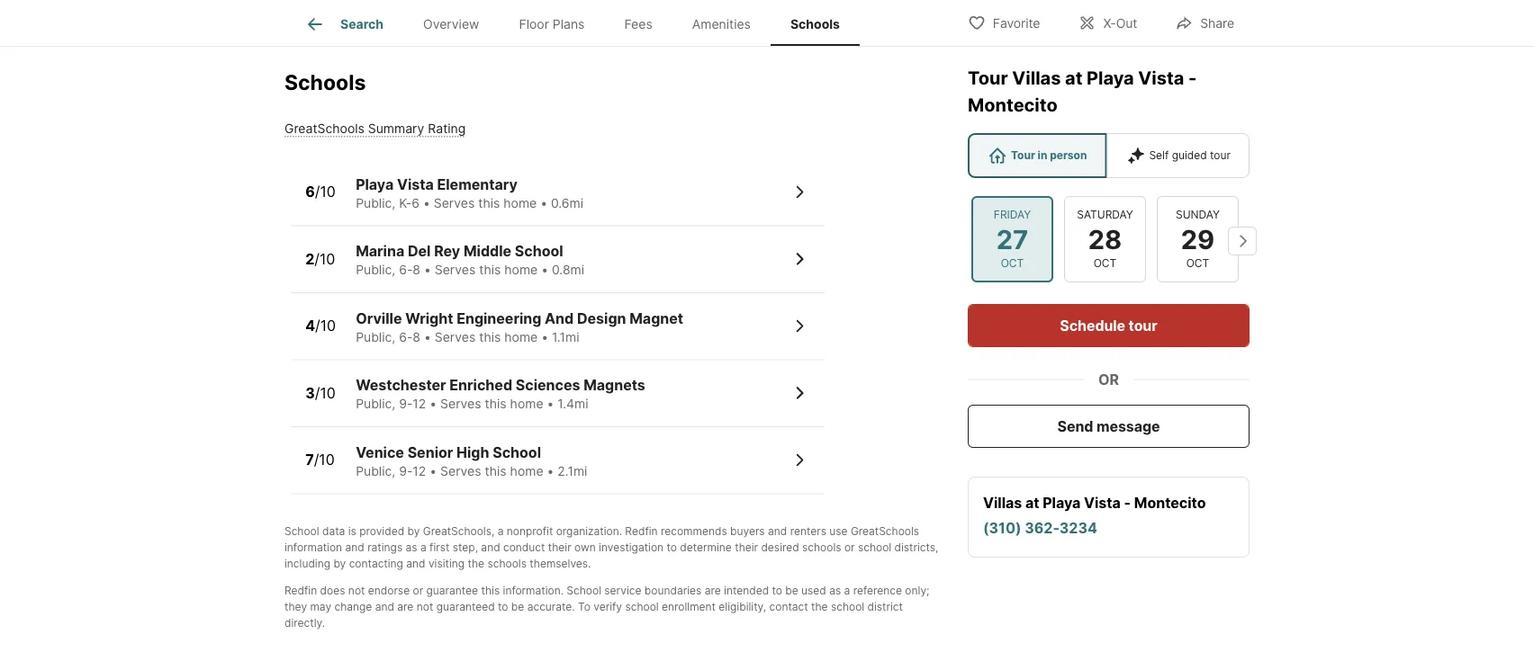 Task type: describe. For each thing, give the bounding box(es) containing it.
12 for westchester
[[413, 396, 426, 412]]

amenities tab
[[672, 3, 771, 46]]

floor
[[519, 16, 549, 32]]

investigation
[[599, 541, 664, 554]]

this inside playa vista elementary public, k-6 • serves this home • 0.6mi
[[478, 195, 500, 210]]

rey
[[434, 242, 460, 260]]

0.8mi
[[552, 262, 584, 278]]

2 /10
[[305, 250, 335, 268]]

- inside villas at playa vista - montecito (310) 362-3234
[[1124, 494, 1131, 512]]

eligibility,
[[719, 600, 766, 613]]

playa vista elementary public, k-6 • serves this home • 0.6mi
[[356, 175, 583, 210]]

not inside school service boundaries are intended to be used as a reference only; they may change and are not
[[417, 600, 433, 613]]

home inside marina del rey middle school public, 6-8 • serves this home • 0.8mi
[[504, 262, 538, 278]]

send
[[1057, 418, 1093, 435]]

tour for tour in person
[[1011, 149, 1035, 162]]

or inside first step, and conduct their own investigation to determine their desired schools or school districts, including by contacting and visiting the schools themselves.
[[844, 541, 855, 554]]

6 /10
[[305, 183, 336, 201]]

overview tab
[[403, 3, 499, 46]]

villas inside villas at playa vista - montecito (310) 362-3234
[[983, 494, 1022, 512]]

tour for tour villas at playa vista - montecito
[[968, 67, 1008, 89]]

use
[[829, 525, 848, 538]]

information.
[[503, 584, 564, 597]]

villas inside tour villas at playa vista - montecito
[[1012, 67, 1061, 89]]

9- for venice
[[399, 463, 413, 479]]

1 horizontal spatial greatschools
[[423, 525, 491, 538]]

28
[[1088, 224, 1122, 255]]

27
[[996, 224, 1028, 255]]

greatschools summary rating link
[[284, 120, 466, 136]]

8 inside orville wright engineering and design magnet public, 6-8 • serves this home • 1.1mi
[[413, 329, 420, 345]]

school inside first step, and conduct their own investigation to determine their desired schools or school districts, including by contacting and visiting the schools themselves.
[[858, 541, 891, 554]]

to inside school service boundaries are intended to be used as a reference only; they may change and are not
[[772, 584, 782, 597]]

this inside westchester enriched sciences magnets public, 9-12 • serves this home • 1.4mi
[[485, 396, 507, 412]]

0.6mi
[[551, 195, 583, 210]]

search link
[[304, 14, 384, 35]]

be inside the guaranteed to be accurate. to verify school enrollment eligibility, contact the school district directly.
[[511, 600, 524, 613]]

desired
[[761, 541, 799, 554]]

7
[[305, 451, 314, 469]]

sciences
[[516, 377, 580, 394]]

1 vertical spatial schools
[[284, 69, 366, 95]]

362-
[[1025, 519, 1059, 537]]

does
[[320, 584, 345, 597]]

• right k-
[[423, 195, 430, 210]]

6- inside orville wright engineering and design magnet public, 6-8 • serves this home • 1.1mi
[[399, 329, 413, 345]]

and up the redfin does not endorse or guarantee this information.
[[406, 557, 425, 570]]

school down service
[[625, 600, 659, 613]]

send message
[[1057, 418, 1160, 435]]

0 horizontal spatial a
[[420, 541, 426, 554]]

venice senior high school public, 9-12 • serves this home • 2.1mi
[[356, 444, 587, 479]]

friday
[[994, 208, 1031, 221]]

sunday
[[1176, 208, 1220, 221]]

may
[[310, 600, 331, 613]]

tour inside option
[[1210, 149, 1231, 162]]

school inside school service boundaries are intended to be used as a reference only; they may change and are not
[[567, 584, 601, 597]]

used
[[801, 584, 826, 597]]

conduct
[[503, 541, 545, 554]]

(310)
[[983, 519, 1021, 537]]

serves inside venice senior high school public, 9-12 • serves this home • 2.1mi
[[440, 463, 481, 479]]

nonprofit
[[507, 525, 553, 538]]

renters
[[790, 525, 826, 538]]

public, inside playa vista elementary public, k-6 • serves this home • 0.6mi
[[356, 195, 395, 210]]

greatschools inside , a nonprofit organization. redfin recommends buyers and renters use greatschools information and ratings as a
[[851, 525, 919, 538]]

only;
[[905, 584, 929, 597]]

serves inside orville wright engineering and design magnet public, 6-8 • serves this home • 1.1mi
[[435, 329, 476, 345]]

directly.
[[284, 616, 325, 630]]

montecito inside villas at playa vista - montecito (310) 362-3234
[[1134, 494, 1206, 512]]

school down reference
[[831, 600, 864, 613]]

x-out
[[1103, 16, 1137, 31]]

contact
[[769, 600, 808, 613]]

this inside venice senior high school public, 9-12 • serves this home • 2.1mi
[[485, 463, 507, 479]]

marina del rey middle school public, 6-8 • serves this home • 0.8mi
[[356, 242, 584, 278]]

organization.
[[556, 525, 622, 538]]

1 vertical spatial or
[[413, 584, 423, 597]]

del
[[408, 242, 431, 260]]

provided
[[359, 525, 404, 538]]

• down the 'westchester'
[[430, 396, 437, 412]]

greatschools summary rating
[[284, 120, 466, 136]]

4 /10
[[305, 317, 336, 335]]

visiting
[[428, 557, 465, 570]]

ratings
[[367, 541, 403, 554]]

or
[[1098, 371, 1119, 388]]

schedule tour button
[[968, 304, 1250, 348]]

2
[[305, 250, 314, 268]]

villas at playa vista - montecito (310) 362-3234
[[983, 494, 1206, 537]]

/10 for 4
[[315, 317, 336, 335]]

serves inside westchester enriched sciences magnets public, 9-12 • serves this home • 1.4mi
[[440, 396, 481, 412]]

guaranteed to be accurate. to verify school enrollment eligibility, contact the school district directly.
[[284, 600, 903, 630]]

to inside first step, and conduct their own investigation to determine their desired schools or school districts, including by contacting and visiting the schools themselves.
[[667, 541, 677, 554]]

7 /10
[[305, 451, 335, 469]]

elementary
[[437, 175, 518, 193]]

orville
[[356, 309, 402, 327]]

first
[[430, 541, 450, 554]]

tour inside button
[[1129, 317, 1157, 334]]

step,
[[453, 541, 478, 554]]

school up the information at the bottom left of page
[[284, 525, 319, 538]]

(310) 362-3234 link
[[983, 519, 1097, 537]]

oct for 29
[[1186, 257, 1209, 270]]

1.4mi
[[558, 396, 588, 412]]

6- inside marina del rey middle school public, 6-8 • serves this home • 0.8mi
[[399, 262, 413, 278]]

service
[[604, 584, 641, 597]]

as inside school service boundaries are intended to be used as a reference only; they may change and are not
[[829, 584, 841, 597]]

3 /10
[[305, 384, 336, 402]]

data
[[322, 525, 345, 538]]

saturday
[[1077, 208, 1133, 221]]

2 their from the left
[[735, 541, 758, 554]]

recommends
[[661, 525, 727, 538]]

magnet
[[630, 309, 683, 327]]

,
[[491, 525, 495, 538]]

guided
[[1172, 149, 1207, 162]]

first step, and conduct their own investigation to determine their desired schools or school districts, including by contacting and visiting the schools themselves.
[[284, 541, 938, 570]]

schedule
[[1060, 317, 1125, 334]]

schools tab
[[771, 3, 860, 46]]

playa inside tour villas at playa vista - montecito
[[1087, 67, 1134, 89]]

3234
[[1059, 519, 1097, 537]]

1 vertical spatial redfin
[[284, 584, 317, 597]]

• down wright
[[424, 329, 431, 345]]

favorite button
[[952, 4, 1055, 41]]

high
[[456, 444, 489, 461]]

information
[[284, 541, 342, 554]]

to inside the guaranteed to be accurate. to verify school enrollment eligibility, contact the school district directly.
[[498, 600, 508, 613]]

/10 for 7
[[314, 451, 335, 469]]

• left 0.8mi
[[541, 262, 548, 278]]

12 for venice
[[413, 463, 426, 479]]

home inside westchester enriched sciences magnets public, 9-12 • serves this home • 1.4mi
[[510, 396, 543, 412]]

list box containing tour in person
[[968, 133, 1250, 178]]

districts,
[[894, 541, 938, 554]]

0 horizontal spatial greatschools
[[284, 120, 364, 136]]

1 horizontal spatial by
[[407, 525, 420, 538]]

0 horizontal spatial 6
[[305, 183, 315, 201]]

1 vertical spatial are
[[397, 600, 414, 613]]

3
[[305, 384, 315, 402]]

venice
[[356, 444, 404, 461]]

guarantee
[[426, 584, 478, 597]]

at inside villas at playa vista - montecito (310) 362-3234
[[1025, 494, 1039, 512]]

own
[[574, 541, 596, 554]]

this inside marina del rey middle school public, 6-8 • serves this home • 0.8mi
[[479, 262, 501, 278]]

vista inside villas at playa vista - montecito (310) 362-3234
[[1084, 494, 1121, 512]]

serves inside marina del rey middle school public, 6-8 • serves this home • 0.8mi
[[435, 262, 476, 278]]

1 their from the left
[[548, 541, 571, 554]]

2.1mi
[[558, 463, 587, 479]]

share button
[[1160, 4, 1250, 41]]

4
[[305, 317, 315, 335]]

plans
[[553, 16, 585, 32]]

enrollment
[[662, 600, 716, 613]]

share
[[1200, 16, 1234, 31]]

• left 0.6mi at the left top of page
[[540, 195, 547, 210]]

tour in person option
[[968, 133, 1107, 178]]

the inside first step, and conduct their own investigation to determine their desired schools or school districts, including by contacting and visiting the schools themselves.
[[468, 557, 484, 570]]



Task type: vqa. For each thing, say whether or not it's contained in the screenshot.


Task type: locate. For each thing, give the bounding box(es) containing it.
message
[[1097, 418, 1160, 435]]

as right used
[[829, 584, 841, 597]]

redfin inside , a nonprofit organization. redfin recommends buyers and renters use greatschools information and ratings as a
[[625, 525, 658, 538]]

4 public, from the top
[[356, 396, 395, 412]]

8 inside marina del rey middle school public, 6-8 • serves this home • 0.8mi
[[413, 262, 420, 278]]

vista inside playa vista elementary public, k-6 • serves this home • 0.6mi
[[397, 175, 434, 193]]

1 horizontal spatial the
[[811, 600, 828, 613]]

9- inside venice senior high school public, 9-12 • serves this home • 2.1mi
[[399, 463, 413, 479]]

2 horizontal spatial a
[[844, 584, 850, 597]]

k-
[[399, 195, 412, 210]]

2 vertical spatial vista
[[1084, 494, 1121, 512]]

6- down wright
[[399, 329, 413, 345]]

the
[[468, 557, 484, 570], [811, 600, 828, 613]]

oct
[[1001, 257, 1024, 270], [1094, 257, 1117, 270], [1186, 257, 1209, 270]]

district
[[867, 600, 903, 613]]

this
[[478, 195, 500, 210], [479, 262, 501, 278], [479, 329, 501, 345], [485, 396, 507, 412], [485, 463, 507, 479], [481, 584, 500, 597]]

5 public, from the top
[[356, 463, 395, 479]]

home down middle
[[504, 262, 538, 278]]

9- for westchester
[[399, 396, 413, 412]]

person
[[1050, 149, 1087, 162]]

x-out button
[[1063, 4, 1153, 41]]

public,
[[356, 195, 395, 210], [356, 262, 395, 278], [356, 329, 395, 345], [356, 396, 395, 412], [356, 463, 395, 479]]

29
[[1181, 224, 1215, 255]]

oct for 28
[[1094, 257, 1117, 270]]

public, down orville
[[356, 329, 395, 345]]

1 vertical spatial as
[[829, 584, 841, 597]]

2 horizontal spatial greatschools
[[851, 525, 919, 538]]

1 vertical spatial montecito
[[1134, 494, 1206, 512]]

public, down the 'westchester'
[[356, 396, 395, 412]]

1 vertical spatial -
[[1124, 494, 1131, 512]]

serves down elementary
[[434, 195, 475, 210]]

home down engineering at the left top of the page
[[504, 329, 538, 345]]

0 horizontal spatial not
[[348, 584, 365, 597]]

orville wright engineering and design magnet public, 6-8 • serves this home • 1.1mi
[[356, 309, 683, 345]]

be inside school service boundaries are intended to be used as a reference only; they may change and are not
[[785, 584, 798, 597]]

0 vertical spatial are
[[705, 584, 721, 597]]

tour inside option
[[1011, 149, 1035, 162]]

school inside marina del rey middle school public, 6-8 • serves this home • 0.8mi
[[515, 242, 563, 260]]

enriched
[[450, 377, 512, 394]]

at up (310) 362-3234 link
[[1025, 494, 1039, 512]]

1 horizontal spatial as
[[829, 584, 841, 597]]

0 vertical spatial a
[[498, 525, 504, 538]]

as right ratings
[[406, 541, 417, 554]]

1 vertical spatial 6-
[[399, 329, 413, 345]]

1 horizontal spatial be
[[785, 584, 798, 597]]

12
[[413, 396, 426, 412], [413, 463, 426, 479]]

serves
[[434, 195, 475, 210], [435, 262, 476, 278], [435, 329, 476, 345], [440, 396, 481, 412], [440, 463, 481, 479]]

6 inside playa vista elementary public, k-6 • serves this home • 0.6mi
[[412, 195, 419, 210]]

home down sciences
[[510, 396, 543, 412]]

are
[[705, 584, 721, 597], [397, 600, 414, 613]]

redfin up investigation
[[625, 525, 658, 538]]

2 9- from the top
[[399, 463, 413, 479]]

westchester
[[356, 377, 446, 394]]

, a nonprofit organization. redfin recommends buyers and renters use greatschools information and ratings as a
[[284, 525, 919, 554]]

0 vertical spatial tour
[[1210, 149, 1231, 162]]

tour inside tour villas at playa vista - montecito
[[968, 67, 1008, 89]]

self guided tour
[[1149, 149, 1231, 162]]

be
[[785, 584, 798, 597], [511, 600, 524, 613]]

serves inside playa vista elementary public, k-6 • serves this home • 0.6mi
[[434, 195, 475, 210]]

0 vertical spatial schools
[[790, 16, 840, 32]]

0 horizontal spatial vista
[[397, 175, 434, 193]]

12 down the 'westchester'
[[413, 396, 426, 412]]

greatschools up districts,
[[851, 525, 919, 538]]

2 8 from the top
[[413, 329, 420, 345]]

/10 up 2 /10
[[315, 183, 336, 201]]

the down used
[[811, 600, 828, 613]]

/10 left orville
[[315, 317, 336, 335]]

2 horizontal spatial oct
[[1186, 257, 1209, 270]]

villas up "(310)"
[[983, 494, 1022, 512]]

design
[[577, 309, 626, 327]]

1 horizontal spatial vista
[[1084, 494, 1121, 512]]

home
[[503, 195, 537, 210], [504, 262, 538, 278], [504, 329, 538, 345], [510, 396, 543, 412], [510, 463, 543, 479]]

change
[[334, 600, 372, 613]]

home left 2.1mi
[[510, 463, 543, 479]]

playa right 6 /10
[[356, 175, 394, 193]]

1 vertical spatial by
[[333, 557, 346, 570]]

1 vertical spatial at
[[1025, 494, 1039, 512]]

8 down the del
[[413, 262, 420, 278]]

0 vertical spatial be
[[785, 584, 798, 597]]

guaranteed
[[436, 600, 495, 613]]

0 vertical spatial vista
[[1138, 67, 1184, 89]]

tab list containing search
[[284, 0, 874, 46]]

0 vertical spatial to
[[667, 541, 677, 554]]

oct inside "saturday 28 oct"
[[1094, 257, 1117, 270]]

their up themselves.
[[548, 541, 571, 554]]

- inside tour villas at playa vista - montecito
[[1188, 67, 1197, 89]]

their
[[548, 541, 571, 554], [735, 541, 758, 554]]

home inside orville wright engineering and design magnet public, 6-8 • serves this home • 1.1mi
[[504, 329, 538, 345]]

to up the contact
[[772, 584, 782, 597]]

or right the endorse
[[413, 584, 423, 597]]

1 vertical spatial 9-
[[399, 463, 413, 479]]

public, left k-
[[356, 195, 395, 210]]

0 horizontal spatial at
[[1025, 494, 1039, 512]]

serves down enriched
[[440, 396, 481, 412]]

/10 down 4 /10
[[315, 384, 336, 402]]

this down elementary
[[478, 195, 500, 210]]

amenities
[[692, 16, 751, 32]]

be down information.
[[511, 600, 524, 613]]

schedule tour
[[1060, 317, 1157, 334]]

wright
[[405, 309, 453, 327]]

0 horizontal spatial playa
[[356, 175, 394, 193]]

playa
[[1087, 67, 1134, 89], [356, 175, 394, 193], [1043, 494, 1081, 512]]

vista up 3234
[[1084, 494, 1121, 512]]

marina
[[356, 242, 404, 260]]

schools
[[802, 541, 841, 554], [487, 557, 527, 570]]

this up guaranteed
[[481, 584, 500, 597]]

as inside , a nonprofit organization. redfin recommends buyers and renters use greatschools information and ratings as a
[[406, 541, 417, 554]]

a left first
[[420, 541, 426, 554]]

be up the contact
[[785, 584, 798, 597]]

and down the is
[[345, 541, 364, 554]]

0 vertical spatial villas
[[1012, 67, 1061, 89]]

friday 27 oct
[[994, 208, 1031, 270]]

a inside school service boundaries are intended to be used as a reference only; they may change and are not
[[844, 584, 850, 597]]

8 down wright
[[413, 329, 420, 345]]

not
[[348, 584, 365, 597], [417, 600, 433, 613]]

as
[[406, 541, 417, 554], [829, 584, 841, 597]]

this down the high
[[485, 463, 507, 479]]

1 horizontal spatial their
[[735, 541, 758, 554]]

1 horizontal spatial are
[[705, 584, 721, 597]]

out
[[1116, 16, 1137, 31]]

1 horizontal spatial at
[[1065, 67, 1083, 89]]

schools inside 'tab'
[[790, 16, 840, 32]]

by inside first step, and conduct their own investigation to determine their desired schools or school districts, including by contacting and visiting the schools themselves.
[[333, 557, 346, 570]]

6 up the del
[[412, 195, 419, 210]]

1 vertical spatial be
[[511, 600, 524, 613]]

at inside tour villas at playa vista - montecito
[[1065, 67, 1083, 89]]

themselves.
[[530, 557, 591, 570]]

/10 for 6
[[315, 183, 336, 201]]

a left reference
[[844, 584, 850, 597]]

school left districts,
[[858, 541, 891, 554]]

1 12 from the top
[[413, 396, 426, 412]]

0 vertical spatial -
[[1188, 67, 1197, 89]]

- down share button
[[1188, 67, 1197, 89]]

12 inside venice senior high school public, 9-12 • serves this home • 2.1mi
[[413, 463, 426, 479]]

/10 for 2
[[314, 250, 335, 268]]

and down the endorse
[[375, 600, 394, 613]]

to down information.
[[498, 600, 508, 613]]

public, inside orville wright engineering and design magnet public, 6-8 • serves this home • 1.1mi
[[356, 329, 395, 345]]

or down 'use'
[[844, 541, 855, 554]]

vista up k-
[[397, 175, 434, 193]]

0 vertical spatial 9-
[[399, 396, 413, 412]]

0 horizontal spatial as
[[406, 541, 417, 554]]

2 public, from the top
[[356, 262, 395, 278]]

1 oct from the left
[[1001, 257, 1024, 270]]

playa inside playa vista elementary public, k-6 • serves this home • 0.6mi
[[356, 175, 394, 193]]

villas
[[1012, 67, 1061, 89], [983, 494, 1022, 512]]

villas down favorite
[[1012, 67, 1061, 89]]

12 inside westchester enriched sciences magnets public, 9-12 • serves this home • 1.4mi
[[413, 396, 426, 412]]

1 horizontal spatial not
[[417, 600, 433, 613]]

oct inside sunday 29 oct
[[1186, 257, 1209, 270]]

schools down renters
[[802, 541, 841, 554]]

0 horizontal spatial redfin
[[284, 584, 317, 597]]

endorse
[[368, 584, 410, 597]]

in
[[1038, 149, 1047, 162]]

are down the endorse
[[397, 600, 414, 613]]

1 vertical spatial vista
[[397, 175, 434, 193]]

their down buyers
[[735, 541, 758, 554]]

public, down "venice"
[[356, 463, 395, 479]]

tour right the schedule
[[1129, 317, 1157, 334]]

0 vertical spatial the
[[468, 557, 484, 570]]

/10 left marina
[[314, 250, 335, 268]]

school up 0.8mi
[[515, 242, 563, 260]]

and
[[545, 309, 574, 327]]

this down middle
[[479, 262, 501, 278]]

0 horizontal spatial or
[[413, 584, 423, 597]]

public, inside marina del rey middle school public, 6-8 • serves this home • 0.8mi
[[356, 262, 395, 278]]

6-
[[399, 262, 413, 278], [399, 329, 413, 345]]

overview
[[423, 16, 479, 32]]

at down x-out 'button'
[[1065, 67, 1083, 89]]

1 horizontal spatial -
[[1188, 67, 1197, 89]]

by up does
[[333, 557, 346, 570]]

0 vertical spatial playa
[[1087, 67, 1134, 89]]

intended
[[724, 584, 769, 597]]

1 vertical spatial to
[[772, 584, 782, 597]]

0 horizontal spatial tour
[[1129, 317, 1157, 334]]

1 horizontal spatial schools
[[790, 16, 840, 32]]

8
[[413, 262, 420, 278], [413, 329, 420, 345]]

9- down the 'westchester'
[[399, 396, 413, 412]]

/10
[[315, 183, 336, 201], [314, 250, 335, 268], [315, 317, 336, 335], [315, 384, 336, 402], [314, 451, 335, 469]]

1 horizontal spatial redfin
[[625, 525, 658, 538]]

0 vertical spatial tour
[[968, 67, 1008, 89]]

0 vertical spatial 12
[[413, 396, 426, 412]]

this inside orville wright engineering and design magnet public, 6-8 • serves this home • 1.1mi
[[479, 329, 501, 345]]

oct down 27 at the top of page
[[1001, 257, 1024, 270]]

1 horizontal spatial playa
[[1043, 494, 1081, 512]]

0 vertical spatial redfin
[[625, 525, 658, 538]]

1 9- from the top
[[399, 396, 413, 412]]

oct down 29
[[1186, 257, 1209, 270]]

and
[[768, 525, 787, 538], [345, 541, 364, 554], [481, 541, 500, 554], [406, 557, 425, 570], [375, 600, 394, 613]]

this down enriched
[[485, 396, 507, 412]]

3 oct from the left
[[1186, 257, 1209, 270]]

0 horizontal spatial to
[[498, 600, 508, 613]]

0 horizontal spatial oct
[[1001, 257, 1024, 270]]

9- inside westchester enriched sciences magnets public, 9-12 • serves this home • 1.4mi
[[399, 396, 413, 412]]

montecito inside tour villas at playa vista - montecito
[[968, 94, 1058, 116]]

-
[[1188, 67, 1197, 89], [1124, 494, 1131, 512]]

montecito down message
[[1134, 494, 1206, 512]]

9- down senior
[[399, 463, 413, 479]]

serves down wright
[[435, 329, 476, 345]]

2 horizontal spatial to
[[772, 584, 782, 597]]

montecito up tour in person option
[[968, 94, 1058, 116]]

- down message
[[1124, 494, 1131, 512]]

westchester enriched sciences magnets public, 9-12 • serves this home • 1.4mi
[[356, 377, 645, 412]]

1 public, from the top
[[356, 195, 395, 210]]

2 horizontal spatial playa
[[1087, 67, 1134, 89]]

2 vertical spatial a
[[844, 584, 850, 597]]

1 vertical spatial tour
[[1011, 149, 1035, 162]]

tour
[[968, 67, 1008, 89], [1011, 149, 1035, 162]]

reference
[[853, 584, 902, 597]]

school
[[858, 541, 891, 554], [625, 600, 659, 613], [831, 600, 864, 613]]

vista down share button
[[1138, 67, 1184, 89]]

1 vertical spatial tour
[[1129, 317, 1157, 334]]

0 vertical spatial montecito
[[968, 94, 1058, 116]]

and inside school service boundaries are intended to be used as a reference only; they may change and are not
[[375, 600, 394, 613]]

accurate.
[[527, 600, 575, 613]]

3 public, from the top
[[356, 329, 395, 345]]

1 horizontal spatial oct
[[1094, 257, 1117, 270]]

fees tab
[[604, 3, 672, 46]]

• down sciences
[[547, 396, 554, 412]]

0 vertical spatial schools
[[802, 541, 841, 554]]

1 vertical spatial not
[[417, 600, 433, 613]]

/10 for 3
[[315, 384, 336, 402]]

1 8 from the top
[[413, 262, 420, 278]]

vista inside tour villas at playa vista - montecito
[[1138, 67, 1184, 89]]

magnets
[[584, 377, 645, 394]]

1 horizontal spatial montecito
[[1134, 494, 1206, 512]]

1 vertical spatial the
[[811, 600, 828, 613]]

self
[[1149, 149, 1169, 162]]

0 vertical spatial 8
[[413, 262, 420, 278]]

0 horizontal spatial tour
[[968, 67, 1008, 89]]

public, down marina
[[356, 262, 395, 278]]

oct down 28
[[1094, 257, 1117, 270]]

they
[[284, 600, 307, 613]]

1 vertical spatial 8
[[413, 329, 420, 345]]

playa inside villas at playa vista - montecito (310) 362-3234
[[1043, 494, 1081, 512]]

2 vertical spatial playa
[[1043, 494, 1081, 512]]

• left 1.1mi
[[541, 329, 548, 345]]

0 horizontal spatial schools
[[284, 69, 366, 95]]

boundaries
[[644, 584, 702, 597]]

a right ,
[[498, 525, 504, 538]]

serves down rey
[[435, 262, 476, 278]]

1 vertical spatial schools
[[487, 557, 527, 570]]

6 up 2
[[305, 183, 315, 201]]

• down the del
[[424, 262, 431, 278]]

schools
[[790, 16, 840, 32], [284, 69, 366, 95]]

6- down the del
[[399, 262, 413, 278]]

0 horizontal spatial -
[[1124, 494, 1131, 512]]

playa up 3234
[[1043, 494, 1081, 512]]

/10 left "venice"
[[314, 451, 335, 469]]

oct inside friday 27 oct
[[1001, 257, 1024, 270]]

0 vertical spatial by
[[407, 525, 420, 538]]

school up "to"
[[567, 584, 601, 597]]

0 horizontal spatial are
[[397, 600, 414, 613]]

1 horizontal spatial a
[[498, 525, 504, 538]]

0 vertical spatial as
[[406, 541, 417, 554]]

public, inside westchester enriched sciences magnets public, 9-12 • serves this home • 1.4mi
[[356, 396, 395, 412]]

1 horizontal spatial or
[[844, 541, 855, 554]]

not down the redfin does not endorse or guarantee this information.
[[417, 600, 433, 613]]

tab list
[[284, 0, 874, 46]]

1 horizontal spatial 6
[[412, 195, 419, 210]]

• down senior
[[430, 463, 437, 479]]

by right provided
[[407, 525, 420, 538]]

a
[[498, 525, 504, 538], [420, 541, 426, 554], [844, 584, 850, 597]]

floor plans tab
[[499, 3, 604, 46]]

6
[[305, 183, 315, 201], [412, 195, 419, 210]]

0 horizontal spatial montecito
[[968, 94, 1058, 116]]

greatschools up step, at the left
[[423, 525, 491, 538]]

0 vertical spatial not
[[348, 584, 365, 597]]

saturday 28 oct
[[1077, 208, 1133, 270]]

sunday 29 oct
[[1176, 208, 1220, 270]]

1 horizontal spatial tour
[[1210, 149, 1231, 162]]

2 vertical spatial to
[[498, 600, 508, 613]]

senior
[[407, 444, 453, 461]]

1 6- from the top
[[399, 262, 413, 278]]

2 12 from the top
[[413, 463, 426, 479]]

to down recommends
[[667, 541, 677, 554]]

0 horizontal spatial the
[[468, 557, 484, 570]]

0 vertical spatial 6-
[[399, 262, 413, 278]]

0 horizontal spatial be
[[511, 600, 524, 613]]

tour down favorite button
[[968, 67, 1008, 89]]

2 oct from the left
[[1094, 257, 1117, 270]]

and up desired
[[768, 525, 787, 538]]

2 6- from the top
[[399, 329, 413, 345]]

2 horizontal spatial vista
[[1138, 67, 1184, 89]]

0 vertical spatial at
[[1065, 67, 1083, 89]]

greatschools up 6 /10
[[284, 120, 364, 136]]

1 horizontal spatial to
[[667, 541, 677, 554]]

0 horizontal spatial by
[[333, 557, 346, 570]]

school right the high
[[493, 444, 541, 461]]

school data is provided by greatschools
[[284, 525, 491, 538]]

not up change
[[348, 584, 365, 597]]

next image
[[1228, 227, 1257, 256]]

• left 2.1mi
[[547, 463, 554, 479]]

redfin does not endorse or guarantee this information.
[[284, 584, 564, 597]]

0 vertical spatial or
[[844, 541, 855, 554]]

the inside the guaranteed to be accurate. to verify school enrollment eligibility, contact the school district directly.
[[811, 600, 828, 613]]

0 horizontal spatial their
[[548, 541, 571, 554]]

middle
[[464, 242, 511, 260]]

this down engineering at the left top of the page
[[479, 329, 501, 345]]

schools down conduct
[[487, 557, 527, 570]]

tour left in
[[1011, 149, 1035, 162]]

tour villas at playa vista - montecito
[[968, 67, 1197, 116]]

1 vertical spatial 12
[[413, 463, 426, 479]]

school
[[515, 242, 563, 260], [493, 444, 541, 461], [284, 525, 319, 538], [567, 584, 601, 597]]

playa down x-
[[1087, 67, 1134, 89]]

1 horizontal spatial schools
[[802, 541, 841, 554]]

and down ,
[[481, 541, 500, 554]]

0 horizontal spatial schools
[[487, 557, 527, 570]]

tour right guided
[[1210, 149, 1231, 162]]

list box
[[968, 133, 1250, 178]]

1 vertical spatial villas
[[983, 494, 1022, 512]]

home inside venice senior high school public, 9-12 • serves this home • 2.1mi
[[510, 463, 543, 479]]

•
[[423, 195, 430, 210], [540, 195, 547, 210], [424, 262, 431, 278], [541, 262, 548, 278], [424, 329, 431, 345], [541, 329, 548, 345], [430, 396, 437, 412], [547, 396, 554, 412], [430, 463, 437, 479], [547, 463, 554, 479]]

home inside playa vista elementary public, k-6 • serves this home • 0.6mi
[[503, 195, 537, 210]]

9-
[[399, 396, 413, 412], [399, 463, 413, 479]]

oct for 27
[[1001, 257, 1024, 270]]

public, inside venice senior high school public, 9-12 • serves this home • 2.1mi
[[356, 463, 395, 479]]

school inside venice senior high school public, 9-12 • serves this home • 2.1mi
[[493, 444, 541, 461]]

self guided tour option
[[1107, 133, 1250, 178]]

1 vertical spatial a
[[420, 541, 426, 554]]



